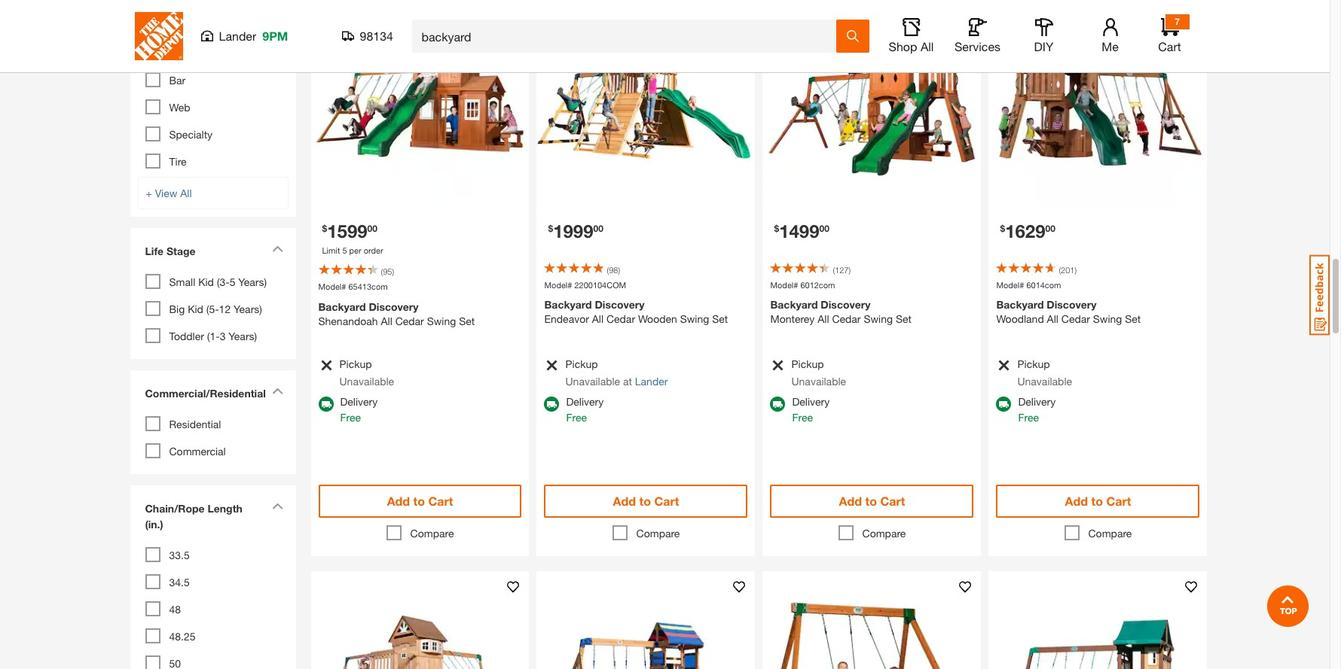 Task type: vqa. For each thing, say whether or not it's contained in the screenshot.
second Firm
no



Task type: locate. For each thing, give the bounding box(es) containing it.
chain/rope length (in.) link
[[138, 494, 288, 544]]

00 up 6012com
[[820, 223, 830, 234]]

limited stock for pickup image up available shipping image
[[544, 359, 559, 372]]

to for 1999
[[640, 494, 651, 509]]

all for 1629
[[1047, 313, 1059, 326]]

2200104com
[[575, 280, 626, 290]]

) for 1499
[[849, 265, 851, 275]]

lander link
[[635, 375, 668, 388]]

all inside backyard discovery woodland all cedar swing set
[[1047, 313, 1059, 326]]

all right shenandoah
[[381, 315, 392, 328]]

4 $ from the left
[[1000, 223, 1005, 234]]

backyard inside backyard discovery endeavor all cedar wooden swing set
[[544, 299, 592, 312]]

1 horizontal spatial pickup unavailable
[[792, 358, 846, 388]]

5 left the per
[[342, 246, 347, 255]]

cedar right shenandoah
[[395, 315, 424, 328]]

2 pickup from the left
[[566, 358, 598, 371]]

0 horizontal spatial 5
[[230, 276, 235, 289]]

4 delivery free from the left
[[1019, 396, 1056, 424]]

(
[[607, 265, 609, 275], [833, 265, 835, 275], [1059, 265, 1061, 275], [381, 267, 383, 277]]

monterey all cedar swing set image
[[763, 0, 982, 206]]

cedar for 1999
[[607, 313, 635, 326]]

1 add to cart from the left
[[387, 494, 453, 509]]

2 free from the left
[[566, 411, 587, 424]]

model# left 6012com
[[771, 280, 798, 290]]

add to cart button for limit
[[318, 485, 522, 518]]

1 vertical spatial caret icon image
[[272, 388, 283, 395]]

swing inside backyard discovery shenandoah all cedar swing set
[[427, 315, 456, 328]]

1 00 from the left
[[367, 223, 378, 234]]

1 vertical spatial lander
[[635, 375, 668, 388]]

unavailable left the at
[[566, 375, 620, 388]]

heavy duty durango wooden swing set image
[[763, 572, 982, 670]]

discovery down 65413com
[[369, 301, 419, 313]]

years)
[[238, 276, 267, 289], [234, 303, 262, 316], [229, 330, 257, 343]]

swing inside "backyard discovery monterey all cedar swing set"
[[864, 313, 893, 326]]

at
[[623, 375, 632, 388]]

all inside backyard discovery shenandoah all cedar swing set
[[381, 315, 392, 328]]

$ 1599 00
[[322, 221, 378, 242]]

lander right the at
[[635, 375, 668, 388]]

1 unavailable from the left
[[340, 375, 394, 388]]

delivery free for 1999
[[566, 396, 604, 424]]

set inside "backyard discovery monterey all cedar swing set"
[[896, 313, 912, 326]]

2 add to cart button from the left
[[544, 485, 748, 518]]

delivery for 1999
[[566, 396, 604, 408]]

3 to from the left
[[866, 494, 877, 509]]

discovery down 6012com
[[821, 299, 871, 312]]

shop all
[[889, 39, 934, 54]]

years) right (3-
[[238, 276, 267, 289]]

$ inside $ 1629 00
[[1000, 223, 1005, 234]]

3 00 from the left
[[820, 223, 830, 234]]

belt
[[169, 47, 188, 60]]

00 inside $ 1499 00
[[820, 223, 830, 234]]

2 compare from the left
[[636, 528, 680, 540]]

unavailable down woodland
[[1018, 375, 1072, 388]]

1 add to cart button from the left
[[318, 485, 522, 518]]

swing type
[[145, 16, 202, 29]]

discovery down '6014com'
[[1047, 299, 1097, 312]]

1 vertical spatial years)
[[234, 303, 262, 316]]

montpelier all cedar swing set image
[[311, 572, 529, 670]]

5
[[342, 246, 347, 255], [230, 276, 235, 289]]

lakewood all cedar wooden swing set image
[[989, 572, 1208, 670]]

pickup unavailable
[[340, 358, 394, 388], [792, 358, 846, 388], [1018, 358, 1072, 388]]

web link
[[169, 101, 190, 114]]

0 vertical spatial kid
[[198, 276, 214, 289]]

(5-
[[206, 303, 219, 316]]

me
[[1102, 39, 1119, 54]]

backyard inside backyard discovery woodland all cedar swing set
[[997, 299, 1044, 312]]

cedar inside backyard discovery woodland all cedar swing set
[[1062, 313, 1090, 326]]

1 vertical spatial kid
[[188, 303, 203, 316]]

to
[[413, 494, 425, 509], [640, 494, 651, 509], [866, 494, 877, 509], [1092, 494, 1103, 509]]

0 vertical spatial 5
[[342, 246, 347, 255]]

belt link
[[169, 47, 188, 60]]

$ inside "$ 1599 00"
[[322, 223, 327, 234]]

delivery free for 1499
[[792, 396, 830, 424]]

kid left (5- on the left top of the page
[[188, 303, 203, 316]]

set
[[712, 313, 728, 326], [896, 313, 912, 326], [1125, 313, 1141, 326], [459, 315, 475, 328]]

3 $ from the left
[[774, 223, 779, 234]]

all inside backyard discovery endeavor all cedar wooden swing set
[[592, 313, 604, 326]]

delivery for 1499
[[792, 396, 830, 408]]

unavailable down monterey
[[792, 375, 846, 388]]

discovery inside "backyard discovery monterey all cedar swing set"
[[821, 299, 871, 312]]

1 limited stock for pickup image from the left
[[544, 359, 559, 372]]

backyard inside "backyard discovery monterey all cedar swing set"
[[771, 299, 818, 312]]

years) right 12
[[234, 303, 262, 316]]

pickup right limited stock for pickup icon
[[340, 358, 372, 371]]

small kid (3-5 years)
[[169, 276, 267, 289]]

1 add from the left
[[387, 494, 410, 509]]

4 00 from the left
[[1046, 223, 1056, 234]]

$ for 1599
[[322, 223, 327, 234]]

1 $ from the left
[[322, 223, 327, 234]]

all inside "backyard discovery monterey all cedar swing set"
[[818, 313, 829, 326]]

pickup unavailable down woodland
[[1018, 358, 1072, 388]]

available shipping image for 1499
[[771, 397, 786, 412]]

00
[[367, 223, 378, 234], [594, 223, 604, 234], [820, 223, 830, 234], [1046, 223, 1056, 234]]

cedar inside "backyard discovery monterey all cedar swing set"
[[832, 313, 861, 326]]

What can we help you find today? search field
[[422, 20, 835, 52]]

caret icon image for commercial/residential
[[272, 388, 283, 395]]

$ inside $ 1999 00
[[548, 223, 553, 234]]

model# left 65413com
[[318, 282, 346, 292]]

kid left (3-
[[198, 276, 214, 289]]

backyard up shenandoah
[[318, 301, 366, 313]]

model# up endeavor
[[544, 280, 572, 290]]

specialty link
[[169, 128, 213, 141]]

0 horizontal spatial pickup unavailable
[[340, 358, 394, 388]]

1 horizontal spatial available shipping image
[[771, 397, 786, 412]]

1599
[[327, 221, 367, 242]]

per
[[349, 246, 362, 255]]

pickup down monterey
[[792, 358, 824, 371]]

2 add from the left
[[613, 494, 636, 509]]

$ up limit
[[322, 223, 327, 234]]

3 free from the left
[[792, 411, 813, 424]]

commercial/residential link
[[138, 378, 288, 413]]

0 vertical spatial caret icon image
[[272, 246, 283, 252]]

add to cart button for 1999
[[544, 485, 748, 518]]

00 inside $ 1629 00
[[1046, 223, 1056, 234]]

$ inside $ 1499 00
[[774, 223, 779, 234]]

discovery
[[595, 299, 645, 312], [821, 299, 871, 312], [1047, 299, 1097, 312], [369, 301, 419, 313]]

4 free from the left
[[1019, 411, 1039, 424]]

1 delivery from the left
[[340, 396, 378, 408]]

cedar down '( 201 )'
[[1062, 313, 1090, 326]]

cedar for 1499
[[832, 313, 861, 326]]

2 to from the left
[[640, 494, 651, 509]]

caret icon image right "length"
[[272, 503, 283, 510]]

2 00 from the left
[[594, 223, 604, 234]]

all right endeavor
[[592, 313, 604, 326]]

2 horizontal spatial pickup unavailable
[[1018, 358, 1072, 388]]

add to cart button for 1499
[[771, 485, 974, 518]]

1 horizontal spatial limited stock for pickup image
[[771, 359, 785, 372]]

+ view all
[[146, 187, 192, 200]]

2 add to cart from the left
[[613, 494, 679, 509]]

model# for 1999
[[544, 280, 572, 290]]

big kid (5-12 years)
[[169, 303, 262, 316]]

$ up 'model# 2200104com'
[[548, 223, 553, 234]]

( up '6014com'
[[1059, 265, 1061, 275]]

1 delivery free from the left
[[340, 396, 378, 424]]

kid
[[198, 276, 214, 289], [188, 303, 203, 316]]

3 delivery free from the left
[[792, 396, 830, 424]]

( up 2200104com
[[607, 265, 609, 275]]

pickup unavailable right limited stock for pickup icon
[[340, 358, 394, 388]]

limited stock for pickup image
[[544, 359, 559, 372], [771, 359, 785, 372], [997, 359, 1011, 372]]

2 horizontal spatial available shipping image
[[997, 397, 1012, 412]]

set for 1499
[[896, 313, 912, 326]]

pickup for 1499
[[792, 358, 824, 371]]

compare for 1999
[[636, 528, 680, 540]]

unavailable for 1499
[[792, 375, 846, 388]]

model# 6012com
[[771, 280, 835, 290]]

33.5 link
[[169, 549, 190, 562]]

all right the shop
[[921, 39, 934, 54]]

model# 2200104com
[[544, 280, 626, 290]]

add
[[387, 494, 410, 509], [613, 494, 636, 509], [839, 494, 862, 509], [1065, 494, 1088, 509]]

backyard up woodland
[[997, 299, 1044, 312]]

3 add to cart from the left
[[839, 494, 905, 509]]

1 caret icon image from the top
[[272, 246, 283, 252]]

pickup unavailable for limit
[[340, 358, 394, 388]]

lander left 9pm
[[219, 29, 256, 43]]

toddler (1-3 years)
[[169, 330, 257, 343]]

98134 button
[[342, 29, 394, 44]]

2 unavailable from the left
[[566, 375, 620, 388]]

pickup unavailable for 1499
[[792, 358, 846, 388]]

3 caret icon image from the top
[[272, 503, 283, 510]]

00 up '6014com'
[[1046, 223, 1056, 234]]

tire link
[[169, 155, 187, 168]]

pickup unavailable down monterey
[[792, 358, 846, 388]]

( for 1629
[[1059, 265, 1061, 275]]

free for limit
[[340, 411, 361, 424]]

caret icon image right commercial/residential
[[272, 388, 283, 395]]

2 caret icon image from the top
[[272, 388, 283, 395]]

0 horizontal spatial available shipping image
[[318, 397, 333, 412]]

pickup
[[340, 358, 372, 371], [566, 358, 598, 371], [792, 358, 824, 371], [1018, 358, 1050, 371]]

model# 65413com
[[318, 282, 388, 292]]

cedar down 6012com
[[832, 313, 861, 326]]

3 compare from the left
[[863, 528, 906, 540]]

2 pickup unavailable from the left
[[792, 358, 846, 388]]

all for 1499
[[818, 313, 829, 326]]

)
[[618, 265, 620, 275], [849, 265, 851, 275], [1075, 265, 1077, 275], [392, 267, 394, 277]]

0 vertical spatial years)
[[238, 276, 267, 289]]

3 delivery from the left
[[792, 396, 830, 408]]

years) for small kid (3-5 years)
[[238, 276, 267, 289]]

backyard for 1499
[[771, 299, 818, 312]]

+
[[146, 187, 152, 200]]

00 up the order on the left of page
[[367, 223, 378, 234]]

commercial
[[169, 445, 226, 458]]

available shipping image for limit
[[318, 397, 333, 412]]

cedar inside backyard discovery endeavor all cedar wooden swing set
[[607, 313, 635, 326]]

cedar
[[607, 313, 635, 326], [832, 313, 861, 326], [1062, 313, 1090, 326], [395, 315, 424, 328]]

3 limited stock for pickup image from the left
[[997, 359, 1011, 372]]

life stage link
[[138, 236, 288, 271]]

pickup down woodland
[[1018, 358, 1050, 371]]

woodland
[[997, 313, 1044, 326]]

2 $ from the left
[[548, 223, 553, 234]]

backyard up endeavor
[[544, 299, 592, 312]]

1 horizontal spatial 5
[[342, 246, 347, 255]]

2 delivery from the left
[[566, 396, 604, 408]]

1 available shipping image from the left
[[318, 397, 333, 412]]

limit
[[322, 246, 340, 255]]

set inside backyard discovery shenandoah all cedar swing set
[[459, 315, 475, 328]]

1 pickup from the left
[[340, 358, 372, 371]]

3 pickup from the left
[[792, 358, 824, 371]]

model# left '6014com'
[[997, 280, 1024, 290]]

caret icon image inside chain/rope length (in.) link
[[272, 503, 283, 510]]

set inside backyard discovery endeavor all cedar wooden swing set
[[712, 313, 728, 326]]

big
[[169, 303, 185, 316]]

bar
[[169, 74, 186, 87]]

127
[[835, 265, 849, 275]]

unavailable for limit
[[340, 375, 394, 388]]

3 add from the left
[[839, 494, 862, 509]]

6014com
[[1027, 280, 1061, 290]]

caret icon image inside commercial/residential link
[[272, 388, 283, 395]]

all for 1999
[[592, 313, 604, 326]]

compare
[[410, 528, 454, 540], [636, 528, 680, 540], [863, 528, 906, 540], [1089, 528, 1132, 540]]

discovery inside backyard discovery endeavor all cedar wooden swing set
[[595, 299, 645, 312]]

caret icon image left limit
[[272, 246, 283, 252]]

1 to from the left
[[413, 494, 425, 509]]

1 free from the left
[[340, 411, 361, 424]]

(3-
[[217, 276, 230, 289]]

all inside button
[[921, 39, 934, 54]]

caret icon image inside life stage link
[[272, 246, 283, 252]]

small kid (3-5 years) link
[[169, 276, 267, 289]]

model# for 1629
[[997, 280, 1024, 290]]

years) right 3
[[229, 330, 257, 343]]

delivery for limit
[[340, 396, 378, 408]]

0 horizontal spatial limited stock for pickup image
[[544, 359, 559, 372]]

discovery down 2200104com
[[595, 299, 645, 312]]

2 vertical spatial caret icon image
[[272, 503, 283, 510]]

3 unavailable from the left
[[792, 375, 846, 388]]

2 delivery free from the left
[[566, 396, 604, 424]]

limit 5 per order
[[322, 246, 383, 255]]

( 201 )
[[1059, 265, 1077, 275]]

2 limited stock for pickup image from the left
[[771, 359, 785, 372]]

cart
[[1159, 39, 1182, 54], [428, 494, 453, 509], [654, 494, 679, 509], [881, 494, 905, 509], [1107, 494, 1131, 509]]

2 available shipping image from the left
[[771, 397, 786, 412]]

$ up model# 6014com
[[1000, 223, 1005, 234]]

00 inside $ 1999 00
[[594, 223, 604, 234]]

all right woodland
[[1047, 313, 1059, 326]]

caret icon image
[[272, 246, 283, 252], [272, 388, 283, 395], [272, 503, 283, 510]]

limited stock for pickup image down monterey
[[771, 359, 785, 372]]

commercial/residential
[[145, 387, 266, 400]]

limited stock for pickup image down woodland
[[997, 359, 1011, 372]]

pickup inside pickup unavailable at lander
[[566, 358, 598, 371]]

residential
[[169, 418, 221, 431]]

00 for 1599
[[367, 223, 378, 234]]

) up "backyard discovery monterey all cedar swing set"
[[849, 265, 851, 275]]

( up 6012com
[[833, 265, 835, 275]]

48 link
[[169, 604, 181, 616]]

unavailable down shenandoah
[[340, 375, 394, 388]]

available shipping image
[[318, 397, 333, 412], [771, 397, 786, 412], [997, 397, 1012, 412]]

1 pickup unavailable from the left
[[340, 358, 394, 388]]

95
[[383, 267, 392, 277]]

all right monterey
[[818, 313, 829, 326]]

free
[[340, 411, 361, 424], [566, 411, 587, 424], [792, 411, 813, 424], [1019, 411, 1039, 424]]

kid for big
[[188, 303, 203, 316]]

) up 2200104com
[[618, 265, 620, 275]]

swing inside backyard discovery endeavor all cedar wooden swing set
[[680, 313, 709, 326]]

5 up 12
[[230, 276, 235, 289]]

to for limit
[[413, 494, 425, 509]]

swing inside backyard discovery woodland all cedar swing set
[[1093, 313, 1122, 326]]

backyard for 1999
[[544, 299, 592, 312]]

services button
[[954, 18, 1002, 54]]

compare for 1499
[[863, 528, 906, 540]]

unavailable inside pickup unavailable at lander
[[566, 375, 620, 388]]

2 horizontal spatial limited stock for pickup image
[[997, 359, 1011, 372]]

48
[[169, 604, 181, 616]]

1 horizontal spatial lander
[[635, 375, 668, 388]]

set for 1629
[[1125, 313, 1141, 326]]

residential link
[[169, 418, 221, 431]]

discovery for 1499
[[821, 299, 871, 312]]

00 inside "$ 1599 00"
[[367, 223, 378, 234]]

$ up 'model# 6012com'
[[774, 223, 779, 234]]

cedar left wooden
[[607, 313, 635, 326]]

the home depot logo image
[[135, 12, 183, 60]]

view
[[155, 187, 177, 200]]

0 vertical spatial lander
[[219, 29, 256, 43]]

pickup down endeavor
[[566, 358, 598, 371]]

limited stock for pickup image for 1999
[[544, 359, 559, 372]]

cart for 1499
[[881, 494, 905, 509]]

00 for 1629
[[1046, 223, 1056, 234]]

4 compare from the left
[[1089, 528, 1132, 540]]

pickup for 1999
[[566, 358, 598, 371]]

delivery free
[[340, 396, 378, 424], [566, 396, 604, 424], [792, 396, 830, 424], [1019, 396, 1056, 424]]

me button
[[1086, 18, 1135, 54]]

cart for 1999
[[654, 494, 679, 509]]

00 up 2200104com
[[594, 223, 604, 234]]

backyard up monterey
[[771, 299, 818, 312]]

) up backyard discovery woodland all cedar swing set at the right top
[[1075, 265, 1077, 275]]

set inside backyard discovery woodland all cedar swing set
[[1125, 313, 1141, 326]]

1 compare from the left
[[410, 528, 454, 540]]

discovery inside backyard discovery woodland all cedar swing set
[[1047, 299, 1097, 312]]

3 add to cart button from the left
[[771, 485, 974, 518]]

monterey
[[771, 313, 815, 326]]

add to cart for 1499
[[839, 494, 905, 509]]



Task type: describe. For each thing, give the bounding box(es) containing it.
3 available shipping image from the left
[[997, 397, 1012, 412]]

1499
[[779, 221, 820, 242]]

discovery for 1629
[[1047, 299, 1097, 312]]

( up 65413com
[[381, 267, 383, 277]]

add to cart for 1999
[[613, 494, 679, 509]]

4 delivery from the left
[[1019, 396, 1056, 408]]

type
[[179, 16, 202, 29]]

caret icon image for chain/rope length (in.)
[[272, 503, 283, 510]]

backyard discovery shenandoah all cedar swing set
[[318, 301, 475, 328]]

98
[[609, 265, 618, 275]]

wooden
[[638, 313, 677, 326]]

4 to from the left
[[1092, 494, 1103, 509]]

48.25 link
[[169, 631, 196, 644]]

web
[[169, 101, 190, 114]]

(in.)
[[145, 519, 163, 531]]

swing for 1629
[[1093, 313, 1122, 326]]

woodland all cedar swing set image
[[989, 0, 1208, 206]]

( for 1499
[[833, 265, 835, 275]]

shop all button
[[887, 18, 936, 54]]

cart for limit
[[428, 494, 453, 509]]

backyard discovery endeavor all cedar wooden swing set
[[544, 299, 728, 326]]

lander inside pickup unavailable at lander
[[635, 375, 668, 388]]

swing type link
[[138, 7, 288, 41]]

life stage
[[145, 245, 196, 258]]

12
[[219, 303, 231, 316]]

discovery for 1999
[[595, 299, 645, 312]]

all right view
[[180, 187, 192, 200]]

set for limit
[[459, 315, 475, 328]]

kid for small
[[198, 276, 214, 289]]

00 for 1499
[[820, 223, 830, 234]]

1 vertical spatial 5
[[230, 276, 235, 289]]

add for 1999
[[613, 494, 636, 509]]

4 unavailable from the left
[[1018, 375, 1072, 388]]

$ 1499 00
[[774, 221, 830, 242]]

add to cart for limit
[[387, 494, 453, 509]]

limited stock for pickup image for 1499
[[771, 359, 785, 372]]

$ 1629 00
[[1000, 221, 1056, 242]]

services
[[955, 39, 1001, 54]]

33.5
[[169, 549, 190, 562]]

toddler (1-3 years) link
[[169, 330, 257, 343]]

feedback link image
[[1310, 255, 1330, 336]]

backyard for 1629
[[997, 299, 1044, 312]]

48.25
[[169, 631, 196, 644]]

( for 1999
[[607, 265, 609, 275]]

3
[[220, 330, 226, 343]]

34.5 link
[[169, 577, 190, 589]]

( 98 )
[[607, 265, 620, 275]]

4 add to cart from the left
[[1065, 494, 1131, 509]]

98134
[[360, 29, 393, 43]]

( 95 )
[[381, 267, 394, 277]]

tire
[[169, 155, 187, 168]]

backyard discovery woodland all cedar swing set
[[997, 299, 1141, 326]]

life
[[145, 245, 164, 258]]

chain/rope length (in.)
[[145, 503, 243, 531]]

4 add from the left
[[1065, 494, 1088, 509]]

free for 1999
[[566, 411, 587, 424]]

years) for big kid (5-12 years)
[[234, 303, 262, 316]]

endeavor all cedar wooden swing set image
[[537, 0, 756, 206]]

$ for 1499
[[774, 223, 779, 234]]

1629
[[1005, 221, 1046, 242]]

65413com
[[349, 282, 388, 292]]

201
[[1061, 265, 1075, 275]]

toddler
[[169, 330, 204, 343]]

cart 7
[[1159, 16, 1182, 54]]

all for limit
[[381, 315, 392, 328]]

$ for 1999
[[548, 223, 553, 234]]

swing for 1499
[[864, 313, 893, 326]]

specialty
[[169, 128, 213, 141]]

delivery free for limit
[[340, 396, 378, 424]]

34.5
[[169, 577, 190, 589]]

3 pickup unavailable from the left
[[1018, 358, 1072, 388]]

shenandoah all cedar swing set image
[[311, 0, 529, 206]]

cedar inside backyard discovery shenandoah all cedar swing set
[[395, 315, 424, 328]]

4 pickup from the left
[[1018, 358, 1050, 371]]

1999
[[553, 221, 594, 242]]

order
[[364, 246, 383, 255]]

6012com
[[801, 280, 835, 290]]

big kid (5-12 years) link
[[169, 303, 262, 316]]

cedar for 1629
[[1062, 313, 1090, 326]]

unavailable for 1999
[[566, 375, 620, 388]]

$ for 1629
[[1000, 223, 1005, 234]]

4 add to cart button from the left
[[997, 485, 1200, 518]]

2 vertical spatial years)
[[229, 330, 257, 343]]

compare for limit
[[410, 528, 454, 540]]

backyard inside backyard discovery shenandoah all cedar swing set
[[318, 301, 366, 313]]

add for 1499
[[839, 494, 862, 509]]

swing for limit
[[427, 315, 456, 328]]

7
[[1175, 16, 1180, 27]]

( 127 )
[[833, 265, 851, 275]]

discovery inside backyard discovery shenandoah all cedar swing set
[[369, 301, 419, 313]]

$ 1999 00
[[548, 221, 604, 242]]

free for 1499
[[792, 411, 813, 424]]

stage
[[167, 245, 196, 258]]

) for 1999
[[618, 265, 620, 275]]

model# 6014com
[[997, 280, 1061, 290]]

0 horizontal spatial lander
[[219, 29, 256, 43]]

9pm
[[262, 29, 288, 43]]

lander 9pm
[[219, 29, 288, 43]]

available shipping image
[[544, 397, 560, 412]]

small
[[169, 276, 195, 289]]

model# for 1499
[[771, 280, 798, 290]]

limited stock for pickup image
[[318, 359, 333, 372]]

chain/rope
[[145, 503, 205, 516]]

diy
[[1034, 39, 1054, 54]]

pickup for limit
[[340, 358, 372, 371]]

to for 1499
[[866, 494, 877, 509]]

pickup unavailable at lander
[[566, 358, 668, 388]]

) up backyard discovery shenandoah all cedar swing set
[[392, 267, 394, 277]]

00 for 1999
[[594, 223, 604, 234]]

(1-
[[207, 330, 220, 343]]

shenandoah
[[318, 315, 378, 328]]

endeavor
[[544, 313, 589, 326]]

shop
[[889, 39, 918, 54]]

length
[[208, 503, 243, 516]]

diy button
[[1020, 18, 1068, 54]]

bay pointe all cedar wooden swing set image
[[537, 572, 756, 670]]

caret icon image for life stage
[[272, 246, 283, 252]]

bar link
[[169, 74, 186, 87]]

commercial link
[[169, 445, 226, 458]]

add for limit
[[387, 494, 410, 509]]

) for 1629
[[1075, 265, 1077, 275]]



